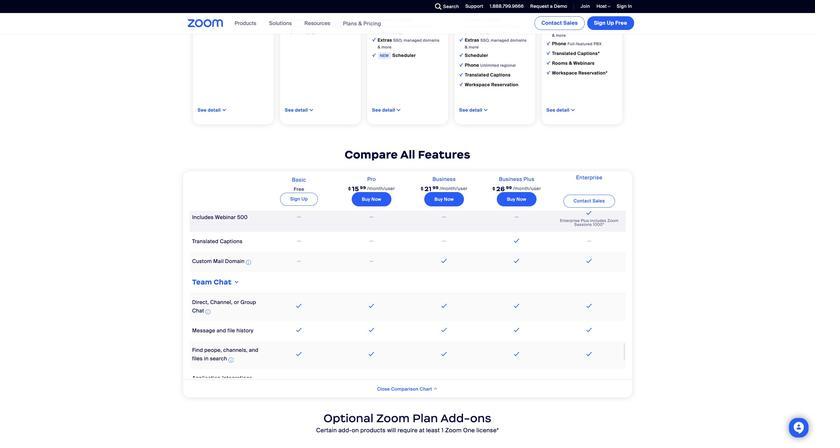 Task type: describe. For each thing, give the bounding box(es) containing it.
included image inside enterprise plus includes zoom sessions 1000* cell
[[585, 209, 594, 217]]

close
[[377, 386, 390, 392]]

webinars
[[574, 60, 595, 66]]

team
[[192, 278, 212, 286]]

direct,
[[192, 299, 209, 306]]

see detail for cloud storage 10gb
[[460, 107, 483, 113]]

sso, for full-
[[568, 26, 577, 31]]

free inside "basic free"
[[294, 186, 304, 192]]

1 detail from the left
[[208, 107, 221, 113]]

sign for sign up
[[290, 196, 300, 202]]

resources
[[305, 20, 331, 27]]

sign in
[[617, 3, 632, 9]]

more for phone
[[556, 33, 566, 38]]

1 see detail from the left
[[198, 107, 221, 113]]

up for sign up
[[302, 196, 308, 202]]

host
[[597, 3, 608, 9]]

buy now link for 15
[[352, 192, 392, 206]]

3 cell from the left
[[408, 375, 481, 390]]

5 see detail button from the left
[[547, 107, 570, 113]]

see for cloud storage 10gb
[[460, 107, 468, 113]]

5 cell from the left
[[553, 375, 626, 390]]

enterprise for enterprise plus includes zoom sessions 1000*
[[560, 218, 580, 223]]

99 for 21
[[433, 185, 439, 190]]

rooms
[[552, 60, 568, 66]]

group
[[241, 299, 256, 306]]

ok image for scheduler
[[460, 53, 463, 57]]

translated inside team chat application
[[192, 238, 219, 245]]

new scheduler
[[380, 52, 416, 58]]

sign up free button
[[588, 16, 634, 30]]

request
[[531, 3, 549, 9]]

extras for phone
[[552, 25, 568, 31]]

plus for enterprise
[[581, 218, 589, 223]]

request a demo
[[531, 3, 568, 9]]

& right rooms
[[569, 60, 573, 66]]

ons
[[470, 411, 492, 426]]

optional zoom plan add-ons certain add-on products will require at least 1 zoom one license*
[[316, 411, 499, 434]]

managed for scheduler
[[404, 38, 422, 43]]

cloud up product information navigation
[[291, 7, 304, 13]]

will
[[387, 427, 396, 434]]

1 horizontal spatial captions
[[490, 72, 511, 78]]

file
[[228, 327, 235, 334]]

direct, channel, or group chat image
[[206, 308, 211, 316]]

1 horizontal spatial zoom
[[445, 427, 462, 434]]

1000*
[[593, 222, 605, 227]]

1 year from the left
[[338, 24, 346, 29]]

pro
[[367, 176, 376, 183]]

channels,
[[223, 347, 248, 354]]

find
[[192, 347, 203, 354]]

plan
[[413, 411, 438, 426]]

see detail button for cloud storage 5gb
[[372, 107, 395, 113]]

search
[[443, 4, 459, 9]]

1 horizontal spatial translated captions
[[465, 72, 511, 78]]

2 cloud storage 5gb from the left
[[378, 7, 420, 13]]

sso, managed domains & more for scheduler
[[378, 38, 440, 50]]

1 horizontal spatial sso,
[[481, 38, 490, 43]]

1 horizontal spatial sso, managed domains & more
[[465, 38, 527, 50]]

1 horizontal spatial managed
[[491, 38, 509, 43]]

add-
[[339, 427, 352, 434]]

buy for 15
[[362, 196, 370, 202]]

extras for new
[[378, 37, 393, 43]]

team chat application
[[190, 171, 626, 397]]

find peope, channels, and files in search image
[[229, 356, 234, 364]]

solutions button
[[269, 13, 295, 34]]

1 apps from the left
[[319, 24, 328, 29]]

phone for phone full-featured pbx
[[552, 41, 567, 47]]

chart
[[420, 386, 432, 392]]

free for include image
[[291, 24, 299, 29]]

1.888.799.9666
[[490, 3, 524, 9]]

plans & pricing
[[343, 20, 381, 27]]

sales inside meetings 'navigation'
[[564, 20, 578, 26]]

now for 21
[[444, 196, 454, 202]]

search button
[[430, 0, 461, 13]]

2 5gb from the left
[[412, 8, 420, 13]]

compare all features
[[345, 147, 471, 162]]

2 horizontal spatial translated
[[552, 50, 577, 56]]

products
[[235, 20, 257, 27]]

1 essential from the left
[[291, 17, 312, 23]]

1 cell from the left
[[263, 375, 336, 390]]

cloud right search
[[465, 7, 478, 13]]

application
[[192, 375, 221, 382]]

year for cloud storage 5gb
[[425, 24, 434, 29]]

business for business
[[433, 176, 456, 183]]

sign up free
[[594, 20, 628, 26]]

regional
[[500, 63, 516, 68]]

captions*
[[578, 50, 600, 56]]

translated captions*
[[552, 50, 600, 56]]

essential apps free premium apps for 1 year (terms apply) for cloud storage 5gb
[[378, 17, 434, 35]]

full-
[[568, 41, 577, 47]]

21
[[425, 185, 432, 193]]

chat inside team chat cell
[[214, 278, 232, 286]]

find peope, channels, and files in search application
[[192, 347, 259, 364]]

business plus
[[499, 176, 535, 183]]

$26.99 per month per user element
[[493, 182, 541, 196]]

free for include icon related to cloud storage 5gb
[[378, 24, 387, 29]]

1 horizontal spatial extras
[[465, 37, 481, 43]]

demo
[[554, 3, 568, 9]]

host button
[[597, 3, 611, 9]]

ok image for rooms & webinars
[[547, 61, 550, 65]]

pbx
[[594, 41, 602, 47]]

domains for full-
[[598, 26, 614, 31]]

1 scheduler from the left
[[393, 52, 416, 58]]

5 detail from the left
[[557, 107, 570, 113]]

now for 15
[[372, 196, 381, 202]]

contact inside meetings 'navigation'
[[542, 20, 562, 26]]

1 horizontal spatial domains
[[510, 38, 527, 43]]

new
[[380, 53, 389, 58]]

buy now link for 21
[[425, 192, 464, 206]]

$21.99 per month per user element
[[421, 182, 468, 196]]

cloud up pricing
[[378, 7, 391, 13]]

custom
[[192, 258, 212, 265]]

search
[[210, 355, 227, 362]]

includes
[[590, 218, 607, 223]]

phone unlimited regional
[[465, 62, 516, 68]]

join
[[581, 3, 590, 9]]

26
[[497, 185, 505, 193]]

products button
[[235, 13, 259, 34]]

essential apps free premium apps for 1 year (terms apply) for cloud storage 10gb
[[465, 17, 521, 35]]

workspace reservation*
[[552, 70, 608, 76]]

1 cloud storage 5gb from the left
[[291, 7, 333, 13]]

cloud storage 10gb
[[465, 7, 509, 13]]

sessions
[[575, 222, 592, 227]]

ok image for extras
[[372, 38, 376, 42]]

$ for 15
[[348, 186, 351, 191]]

1 inside optional zoom plan add-ons certain add-on products will require at least 1 zoom one license*
[[442, 427, 444, 434]]

basic free
[[292, 176, 306, 192]]

cloud storage unlimited
[[552, 16, 605, 21]]

includes
[[192, 214, 214, 221]]

0 horizontal spatial and
[[217, 327, 226, 334]]

resources button
[[305, 13, 333, 34]]

scheduler*
[[552, 6, 578, 12]]

essential for cloud storage 5gb
[[378, 17, 399, 23]]

message
[[192, 327, 215, 334]]

chat inside direct, channel, or group chat
[[192, 307, 204, 314]]

enterprise plus includes zoom sessions 1000* cell
[[553, 206, 626, 229]]

phone full-featured pbx
[[552, 41, 602, 47]]

workspace for rooms
[[552, 70, 578, 76]]

detail for cloud storage 5gb
[[382, 107, 395, 113]]

basic
[[292, 176, 306, 183]]

5 see from the left
[[547, 107, 556, 113]]

$15.99 per month per user element
[[348, 182, 395, 196]]

at
[[419, 427, 425, 434]]

& up phone full-featured pbx on the right of the page
[[552, 33, 555, 38]]

features
[[418, 147, 471, 162]]

or
[[234, 299, 239, 306]]

and inside find peope, channels, and files in search
[[249, 347, 259, 354]]

15
[[352, 185, 359, 193]]

1 (terms from the left
[[291, 30, 303, 35]]

plus for business
[[524, 176, 535, 183]]

1 vertical spatial zoom
[[377, 411, 410, 426]]

$ 15 99 /month/user
[[348, 185, 395, 193]]

see detail for essential apps free premium apps for 1 year (terms apply)
[[285, 107, 308, 113]]

buy now for 26
[[507, 196, 527, 202]]

$ 21 99 /month/user
[[421, 185, 468, 193]]

comparison
[[391, 386, 419, 392]]

premium for cloud storage 10gb
[[475, 24, 492, 29]]

translated captions inside team chat application
[[192, 238, 243, 245]]

1 see from the left
[[198, 107, 207, 113]]

workspace reservation
[[465, 82, 519, 88]]



Task type: vqa. For each thing, say whether or not it's contained in the screenshot.


Task type: locate. For each thing, give the bounding box(es) containing it.
/month/user down business plus
[[513, 185, 541, 191]]

2 (terms from the left
[[378, 30, 390, 35]]

0 horizontal spatial captions
[[220, 238, 243, 245]]

/month/user for 15
[[367, 185, 395, 191]]

1 horizontal spatial $
[[421, 186, 424, 191]]

peope,
[[204, 347, 222, 354]]

10gb
[[499, 8, 509, 13]]

right image
[[233, 279, 240, 285]]

zoom down add-
[[445, 427, 462, 434]]

more up phone full-featured pbx on the right of the page
[[556, 33, 566, 38]]

1 $ from the left
[[348, 186, 351, 191]]

3 detail from the left
[[382, 107, 395, 113]]

enterprise for enterprise
[[576, 174, 603, 181]]

/month/user inside $ 21 99 /month/user
[[440, 185, 468, 191]]

included image
[[440, 257, 449, 265], [295, 302, 303, 310], [367, 302, 376, 310], [295, 326, 303, 334], [367, 326, 376, 334], [513, 326, 521, 334], [585, 326, 594, 334], [295, 350, 303, 358], [513, 350, 521, 358], [585, 350, 594, 358]]

add-
[[441, 411, 470, 426]]

1 horizontal spatial premium
[[388, 24, 405, 29]]

0 horizontal spatial now
[[372, 196, 381, 202]]

0 horizontal spatial scheduler
[[393, 52, 416, 58]]

1 buy now link from the left
[[352, 192, 392, 206]]

3 buy now from the left
[[507, 196, 527, 202]]

2 horizontal spatial year
[[513, 24, 521, 29]]

license*
[[477, 427, 499, 434]]

managed
[[578, 26, 597, 31], [404, 38, 422, 43], [491, 38, 509, 43]]

0 horizontal spatial plus
[[524, 176, 535, 183]]

more for new
[[382, 45, 392, 50]]

/month/user for 26
[[513, 185, 541, 191]]

and right "channels,"
[[249, 347, 259, 354]]

contact down a
[[542, 20, 562, 26]]

buy down $ 15 99 /month/user
[[362, 196, 370, 202]]

apps for cloud storage 10gb
[[493, 24, 503, 29]]

managed down cloud storage unlimited
[[578, 26, 597, 31]]

plus inside enterprise plus includes zoom sessions 1000*
[[581, 218, 589, 223]]

1 horizontal spatial 5gb
[[412, 8, 420, 13]]

3 now from the left
[[517, 196, 527, 202]]

year down 1.888.799.9666 in the right top of the page
[[513, 24, 521, 29]]

2 premium from the left
[[388, 24, 405, 29]]

1 horizontal spatial 99
[[433, 185, 439, 190]]

3 $ from the left
[[493, 186, 496, 191]]

1 buy now from the left
[[362, 196, 381, 202]]

1 horizontal spatial for
[[416, 24, 422, 29]]

banner
[[180, 13, 636, 34]]

& up phone unlimited regional
[[465, 45, 468, 50]]

99 right 26 at the right top of page
[[506, 185, 512, 190]]

phone for phone unlimited regional
[[465, 62, 479, 68]]

ok image for cloud storage
[[285, 8, 289, 12]]

business for business plus
[[499, 176, 522, 183]]

(terms down solutions
[[291, 30, 303, 35]]

scheduler right new
[[393, 52, 416, 58]]

essential apps free premium apps for 1 year (terms apply) up 'new scheduler'
[[378, 17, 434, 35]]

sign inside team chat application
[[290, 196, 300, 202]]

0 horizontal spatial (terms
[[291, 30, 303, 35]]

& inside product information navigation
[[359, 20, 362, 27]]

0 horizontal spatial business
[[433, 176, 456, 183]]

workspace for translated
[[465, 82, 490, 88]]

0 horizontal spatial premium
[[300, 24, 318, 29]]

99 inside $ 26 99 /month/user
[[506, 185, 512, 190]]

include image right plans
[[372, 18, 376, 21]]

reservation
[[491, 82, 519, 88]]

sign inside button
[[594, 20, 606, 26]]

1 horizontal spatial contact
[[574, 198, 592, 204]]

1 vertical spatial translated captions
[[192, 238, 243, 245]]

3 apply) from the left
[[478, 30, 490, 35]]

apps for cloud storage 5gb
[[400, 17, 412, 23]]

2 vertical spatial sign
[[290, 196, 300, 202]]

buy now for 21
[[435, 196, 454, 202]]

1 apply) from the left
[[304, 30, 316, 35]]

one
[[463, 427, 475, 434]]

contact sales link inside meetings 'navigation'
[[535, 16, 585, 30]]

/month/user for 21
[[440, 185, 468, 191]]

0 horizontal spatial essential
[[291, 17, 312, 23]]

0 horizontal spatial zoom
[[377, 411, 410, 426]]

2 horizontal spatial (terms
[[465, 30, 477, 35]]

free down sign in
[[616, 20, 628, 26]]

0 vertical spatial workspace
[[552, 70, 578, 76]]

zoom inside enterprise plus includes zoom sessions 1000*
[[608, 218, 619, 223]]

$ inside $ 26 99 /month/user
[[493, 186, 496, 191]]

detail for cloud storage 10gb
[[470, 107, 483, 113]]

(terms down pricing
[[378, 30, 390, 35]]

/month/user down pro
[[367, 185, 395, 191]]

in
[[628, 3, 632, 9]]

free up new
[[378, 24, 387, 29]]

certain
[[316, 427, 337, 434]]

1 vertical spatial enterprise
[[560, 218, 580, 223]]

ok image
[[547, 7, 550, 10], [372, 8, 376, 12], [460, 8, 463, 12], [547, 17, 550, 20], [547, 26, 550, 30], [460, 38, 463, 42], [547, 42, 550, 45], [372, 53, 376, 57], [460, 63, 463, 67], [547, 71, 550, 75], [460, 73, 463, 76], [460, 83, 463, 86]]

1 apps from the left
[[313, 17, 324, 23]]

custom mail domain image
[[246, 259, 251, 266]]

year for cloud storage 10gb
[[513, 24, 521, 29]]

1 horizontal spatial essential
[[378, 17, 399, 23]]

2 horizontal spatial managed
[[578, 26, 597, 31]]

0 horizontal spatial workspace
[[465, 82, 490, 88]]

(terms for cloud storage 10gb
[[465, 30, 477, 35]]

direct, channel, or group chat application
[[192, 299, 256, 316]]

see for cloud storage 5gb
[[372, 107, 381, 113]]

support
[[466, 3, 484, 9]]

2 see detail from the left
[[285, 107, 308, 113]]

sign for sign up free
[[594, 20, 606, 26]]

apps down 10gb
[[493, 24, 503, 29]]

2 year from the left
[[425, 24, 434, 29]]

channel,
[[210, 299, 233, 306]]

&
[[359, 20, 362, 27], [552, 33, 555, 38], [378, 45, 381, 50], [465, 45, 468, 50], [569, 60, 573, 66]]

workspace
[[552, 70, 578, 76], [465, 82, 490, 88]]

1 horizontal spatial translated
[[465, 72, 489, 78]]

3 buy from the left
[[507, 196, 516, 202]]

contact sales inside meetings 'navigation'
[[542, 20, 578, 26]]

2 horizontal spatial buy now
[[507, 196, 527, 202]]

5gb
[[324, 8, 333, 13], [412, 8, 420, 13]]

direct, channel, or group chat
[[192, 299, 256, 314]]

for for cloud storage 10gb
[[504, 24, 509, 29]]

chat down 'direct,'
[[192, 307, 204, 314]]

managed for full-
[[578, 26, 597, 31]]

sign left in
[[617, 3, 627, 9]]

custom mail domain
[[192, 258, 245, 265]]

contact sales link up enterprise plus includes zoom sessions 1000*
[[564, 195, 615, 208]]

up down "basic free"
[[302, 196, 308, 202]]

include image down the search button
[[460, 18, 463, 21]]

2 horizontal spatial apps
[[487, 17, 499, 23]]

2 horizontal spatial sso,
[[568, 26, 577, 31]]

essential for cloud storage 10gb
[[465, 17, 486, 23]]

contact up enterprise plus includes zoom sessions 1000* cell
[[574, 198, 592, 204]]

phone up "workspace reservation" in the top right of the page
[[465, 62, 479, 68]]

sales down scheduler*
[[564, 20, 578, 26]]

1 now from the left
[[372, 196, 381, 202]]

more up new
[[382, 45, 392, 50]]

cloud
[[291, 7, 304, 13], [378, 7, 391, 13], [465, 7, 478, 13], [552, 16, 566, 21]]

sign up link
[[280, 193, 318, 206]]

extras up the full-
[[552, 25, 568, 31]]

managed up 'regional'
[[491, 38, 509, 43]]

apply) down resources at the top of the page
[[304, 30, 316, 35]]

cloud down scheduler*
[[552, 16, 566, 21]]

up inside button
[[607, 20, 614, 26]]

sso, managed domains & more up featured
[[552, 26, 614, 38]]

more up phone unlimited regional
[[469, 45, 479, 50]]

3 see detail button from the left
[[372, 107, 395, 113]]

now down $ 26 99 /month/user
[[517, 196, 527, 202]]

apply) for cloud storage 10gb
[[478, 30, 490, 35]]

sales up enterprise plus includes zoom sessions 1000* cell
[[593, 198, 605, 204]]

captions up the domain
[[220, 238, 243, 245]]

0 horizontal spatial contact
[[542, 20, 562, 26]]

domain
[[225, 258, 245, 265]]

now down the '$21.99 per month per user' element
[[444, 196, 454, 202]]

sso, managed domains & more for full-
[[552, 26, 614, 38]]

enterprise inside enterprise plus includes zoom sessions 1000*
[[560, 218, 580, 223]]

2 buy now from the left
[[435, 196, 454, 202]]

apps for cloud storage 5gb
[[406, 24, 415, 29]]

plus up $ 26 99 /month/user
[[524, 176, 535, 183]]

files
[[192, 355, 203, 362]]

1 horizontal spatial apply)
[[391, 30, 403, 35]]

extras up phone unlimited regional
[[465, 37, 481, 43]]

1 essential apps free premium apps for 1 year (terms apply) from the left
[[291, 17, 346, 35]]

buy now for 15
[[362, 196, 381, 202]]

4 cell from the left
[[481, 375, 553, 390]]

enterprise
[[576, 174, 603, 181], [560, 218, 580, 223]]

99 for 15
[[360, 185, 366, 190]]

cell
[[263, 375, 336, 390], [336, 375, 408, 390], [408, 375, 481, 390], [481, 375, 553, 390], [553, 375, 626, 390]]

plans
[[343, 20, 357, 27]]

translated captions
[[465, 72, 511, 78], [192, 238, 243, 245]]

optional
[[324, 411, 374, 426]]

99 for 26
[[506, 185, 512, 190]]

0 horizontal spatial include image
[[372, 18, 376, 21]]

3 essential from the left
[[465, 17, 486, 23]]

close comparison chart
[[377, 386, 434, 392]]

contact sales link down scheduler*
[[535, 16, 585, 30]]

1 horizontal spatial scheduler
[[465, 52, 489, 58]]

meetings navigation
[[534, 13, 636, 31]]

2 horizontal spatial premium
[[475, 24, 492, 29]]

translated down phone unlimited regional
[[465, 72, 489, 78]]

2 horizontal spatial for
[[504, 24, 509, 29]]

product information navigation
[[230, 13, 386, 34]]

$ for 21
[[421, 186, 424, 191]]

sign for sign in
[[617, 3, 627, 9]]

managed up 'new scheduler'
[[404, 38, 422, 43]]

1 horizontal spatial apps
[[400, 17, 412, 23]]

3 99 from the left
[[506, 185, 512, 190]]

4 see detail from the left
[[460, 107, 483, 113]]

2 cell from the left
[[336, 375, 408, 390]]

3 (terms from the left
[[465, 30, 477, 35]]

on
[[352, 427, 359, 434]]

up for sign up free
[[607, 20, 614, 26]]

0 horizontal spatial 5gb
[[324, 8, 333, 13]]

/month/user inside $ 15 99 /month/user
[[367, 185, 395, 191]]

storage
[[305, 7, 323, 13], [392, 7, 410, 13], [480, 7, 498, 13], [567, 16, 585, 21]]

sales
[[564, 20, 578, 26], [593, 198, 605, 204]]

team chat cell
[[190, 275, 626, 290]]

1 buy from the left
[[362, 196, 370, 202]]

2 see from the left
[[285, 107, 294, 113]]

0 horizontal spatial chat
[[192, 307, 204, 314]]

$ for 26
[[493, 186, 496, 191]]

premium right solutions dropdown button
[[300, 24, 318, 29]]

see detail button
[[198, 107, 221, 113], [285, 107, 308, 113], [372, 107, 395, 113], [460, 107, 483, 113], [547, 107, 570, 113]]

2 horizontal spatial $
[[493, 186, 496, 191]]

custom mail domain application
[[192, 258, 253, 266]]

3 see detail from the left
[[372, 107, 395, 113]]

5gb up resources dropdown button
[[324, 8, 333, 13]]

$ left 15
[[348, 186, 351, 191]]

/month/user inside $ 26 99 /month/user
[[513, 185, 541, 191]]

4 detail from the left
[[470, 107, 483, 113]]

0 vertical spatial translated captions
[[465, 72, 511, 78]]

2 buy from the left
[[435, 196, 443, 202]]

contact sales up enterprise plus includes zoom sessions 1000* cell
[[574, 198, 605, 204]]

sso, managed domains & more up phone unlimited regional
[[465, 38, 527, 50]]

free left resources at the top of the page
[[291, 24, 299, 29]]

compare
[[345, 147, 398, 162]]

buy now
[[362, 196, 381, 202], [435, 196, 454, 202], [507, 196, 527, 202]]

0 horizontal spatial year
[[338, 24, 346, 29]]

application integrations
[[192, 375, 253, 382]]

apply) down the cloud storage 10gb
[[478, 30, 490, 35]]

0 vertical spatial chat
[[214, 278, 232, 286]]

enterprise plus includes zoom sessions 1000*
[[560, 218, 619, 227]]

a
[[550, 3, 553, 9]]

1 premium from the left
[[300, 24, 318, 29]]

reservation*
[[579, 70, 608, 76]]

translated up custom
[[192, 238, 219, 245]]

plus left "includes" on the right of page
[[581, 218, 589, 223]]

1 vertical spatial workspace
[[465, 82, 490, 88]]

0 horizontal spatial up
[[302, 196, 308, 202]]

0 vertical spatial plus
[[524, 176, 535, 183]]

2 horizontal spatial sign
[[617, 3, 627, 9]]

include image for cloud storage 5gb
[[372, 18, 376, 21]]

free for include icon for cloud storage 10gb
[[465, 24, 474, 29]]

zoom up "will"
[[377, 411, 410, 426]]

3 apps from the left
[[493, 24, 503, 29]]

sign down "basic free"
[[290, 196, 300, 202]]

3 apps from the left
[[487, 17, 499, 23]]

1 business from the left
[[433, 176, 456, 183]]

$ left 26 at the right top of page
[[493, 186, 496, 191]]

ok image for translated captions*
[[547, 51, 550, 55]]

& up new
[[378, 45, 381, 50]]

99 right "21"
[[433, 185, 439, 190]]

workspace down phone unlimited regional
[[465, 82, 490, 88]]

1 vertical spatial up
[[302, 196, 308, 202]]

unlimited inside cloud storage unlimited
[[586, 16, 605, 21]]

1 vertical spatial and
[[249, 347, 259, 354]]

unlimited left 'regional'
[[481, 63, 499, 68]]

contact
[[542, 20, 562, 26], [574, 198, 592, 204]]

request a demo link
[[526, 0, 569, 13], [531, 3, 568, 9]]

2 buy now link from the left
[[425, 192, 464, 206]]

premium
[[300, 24, 318, 29], [388, 24, 405, 29], [475, 24, 492, 29]]

0 horizontal spatial apps
[[313, 17, 324, 23]]

99 inside $ 15 99 /month/user
[[360, 185, 366, 190]]

free down support
[[465, 24, 474, 29]]

2 detail from the left
[[295, 107, 308, 113]]

sso, up phone unlimited regional
[[481, 38, 490, 43]]

0 vertical spatial captions
[[490, 72, 511, 78]]

includes webinar 500
[[192, 214, 248, 221]]

translated captions up custom mail domain
[[192, 238, 243, 245]]

now for 26
[[517, 196, 527, 202]]

1 horizontal spatial phone
[[552, 41, 567, 47]]

join link
[[576, 0, 592, 13], [581, 3, 590, 9]]

premium down the cloud storage 10gb
[[475, 24, 492, 29]]

3 buy now link from the left
[[497, 192, 537, 206]]

2 /month/user from the left
[[440, 185, 468, 191]]

0 horizontal spatial buy now
[[362, 196, 381, 202]]

workspace down rooms
[[552, 70, 578, 76]]

3 see from the left
[[372, 107, 381, 113]]

translated up rooms
[[552, 50, 577, 56]]

detail for essential apps free premium apps for 1 year (terms apply)
[[295, 107, 308, 113]]

captions inside team chat application
[[220, 238, 243, 245]]

1 for from the left
[[329, 24, 335, 29]]

2 essential from the left
[[378, 17, 399, 23]]

least
[[426, 427, 440, 434]]

banner containing contact sales
[[180, 13, 636, 34]]

2 see detail button from the left
[[285, 107, 308, 113]]

3 for from the left
[[504, 24, 509, 29]]

contact sales inside team chat application
[[574, 198, 605, 204]]

$ left "21"
[[421, 186, 424, 191]]

0 vertical spatial sign
[[617, 3, 627, 9]]

sso, down cloud storage unlimited
[[568, 26, 577, 31]]

0 horizontal spatial apply)
[[304, 30, 316, 35]]

3 premium from the left
[[475, 24, 492, 29]]

premium for cloud storage 5gb
[[388, 24, 405, 29]]

2 horizontal spatial now
[[517, 196, 527, 202]]

2 horizontal spatial apply)
[[478, 30, 490, 35]]

buy now link for 26
[[497, 192, 537, 206]]

0 horizontal spatial translated captions
[[192, 238, 243, 245]]

zoom logo image
[[188, 19, 223, 27]]

1 vertical spatial captions
[[220, 238, 243, 245]]

contact sales link inside team chat application
[[564, 195, 615, 208]]

1 vertical spatial sales
[[593, 198, 605, 204]]

see for essential apps free premium apps for 1 year (terms apply)
[[285, 107, 294, 113]]

0 horizontal spatial buy
[[362, 196, 370, 202]]

0 horizontal spatial extras
[[378, 37, 393, 43]]

2 $ from the left
[[421, 186, 424, 191]]

3 year from the left
[[513, 24, 521, 29]]

0 horizontal spatial translated
[[192, 238, 219, 245]]

1 horizontal spatial business
[[499, 176, 522, 183]]

year
[[338, 24, 346, 29], [425, 24, 434, 29], [513, 24, 521, 29]]

2 apply) from the left
[[391, 30, 403, 35]]

$ inside $ 21 99 /month/user
[[421, 186, 424, 191]]

captions up reservation at the right top of the page
[[490, 72, 511, 78]]

find peope, channels, and files in search
[[192, 347, 259, 362]]

contact inside team chat application
[[574, 198, 592, 204]]

now down $ 15 99 /month/user
[[372, 196, 381, 202]]

2 horizontal spatial essential apps free premium apps for 1 year (terms apply)
[[465, 17, 521, 35]]

1 include image from the left
[[372, 18, 376, 21]]

zoom right "includes" on the right of page
[[608, 218, 619, 223]]

2 vertical spatial zoom
[[445, 427, 462, 434]]

essential apps free premium apps for 1 year (terms apply) right include image
[[291, 17, 346, 35]]

buy down the '$21.99 per month per user' element
[[435, 196, 443, 202]]

sign up
[[290, 196, 308, 202]]

require
[[398, 427, 418, 434]]

2 apps from the left
[[406, 24, 415, 29]]

year right resources dropdown button
[[338, 24, 346, 29]]

cloud storage 5gb up product information navigation
[[291, 7, 333, 13]]

buy
[[362, 196, 370, 202], [435, 196, 443, 202], [507, 196, 516, 202]]

& right plans
[[359, 20, 362, 27]]

chat left 'right' image
[[214, 278, 232, 286]]

1 horizontal spatial (terms
[[378, 30, 390, 35]]

detail
[[208, 107, 221, 113], [295, 107, 308, 113], [382, 107, 395, 113], [470, 107, 483, 113], [557, 107, 570, 113]]

0 vertical spatial up
[[607, 20, 614, 26]]

apps for cloud storage 10gb
[[487, 17, 499, 23]]

1 horizontal spatial sign
[[594, 20, 606, 26]]

1 99 from the left
[[360, 185, 366, 190]]

2 business from the left
[[499, 176, 522, 183]]

(terms for cloud storage 5gb
[[378, 30, 390, 35]]

buy now down $ 26 99 /month/user
[[507, 196, 527, 202]]

plus
[[524, 176, 535, 183], [581, 218, 589, 223]]

buy for 21
[[435, 196, 443, 202]]

(terms down support
[[465, 30, 477, 35]]

1 vertical spatial plus
[[581, 218, 589, 223]]

500
[[237, 214, 248, 221]]

$
[[348, 186, 351, 191], [421, 186, 424, 191], [493, 186, 496, 191]]

(terms
[[291, 30, 303, 35], [378, 30, 390, 35], [465, 30, 477, 35]]

premium right pricing
[[388, 24, 405, 29]]

$ 26 99 /month/user
[[493, 185, 541, 193]]

sso, managed domains & more up 'new scheduler'
[[378, 38, 440, 50]]

0 vertical spatial translated
[[552, 50, 577, 56]]

history
[[237, 327, 254, 334]]

integrations
[[222, 375, 253, 382]]

business up $ 21 99 /month/user
[[433, 176, 456, 183]]

2 horizontal spatial 99
[[506, 185, 512, 190]]

2 vertical spatial translated
[[192, 238, 219, 245]]

cloud storage 5gb
[[291, 7, 333, 13], [378, 7, 420, 13]]

0 vertical spatial sales
[[564, 20, 578, 26]]

1 horizontal spatial buy now link
[[425, 192, 464, 206]]

business up $ 26 99 /month/user
[[499, 176, 522, 183]]

sign
[[617, 3, 627, 9], [594, 20, 606, 26], [290, 196, 300, 202]]

0 vertical spatial and
[[217, 327, 226, 334]]

sales inside team chat application
[[593, 198, 605, 204]]

scheduler up phone unlimited regional
[[465, 52, 489, 58]]

now
[[372, 196, 381, 202], [444, 196, 454, 202], [517, 196, 527, 202]]

support link
[[461, 0, 485, 13], [466, 3, 484, 9]]

1 horizontal spatial chat
[[214, 278, 232, 286]]

buy now down $ 15 99 /month/user
[[362, 196, 381, 202]]

not included image
[[369, 213, 375, 221], [441, 213, 448, 221], [441, 237, 448, 245], [586, 237, 593, 245], [369, 258, 375, 265]]

team chat
[[192, 278, 232, 286]]

1 horizontal spatial cloud storage 5gb
[[378, 7, 420, 13]]

featured
[[577, 41, 593, 47]]

2 horizontal spatial buy now link
[[497, 192, 537, 206]]

include image for cloud storage 10gb
[[460, 18, 463, 21]]

2 essential apps free premium apps for 1 year (terms apply) from the left
[[378, 17, 434, 35]]

0 horizontal spatial unlimited
[[481, 63, 499, 68]]

1 see detail button from the left
[[198, 107, 221, 113]]

3 /month/user from the left
[[513, 185, 541, 191]]

scheduler
[[393, 52, 416, 58], [465, 52, 489, 58]]

essential apps free premium apps for 1 year (terms apply) down the cloud storage 10gb
[[465, 17, 521, 35]]

year down the search button
[[425, 24, 434, 29]]

99 inside $ 21 99 /month/user
[[433, 185, 439, 190]]

2 apps from the left
[[400, 17, 412, 23]]

cloud storage 5gb up pricing
[[378, 7, 420, 13]]

free inside sign up free button
[[616, 20, 628, 26]]

include image
[[285, 18, 289, 21]]

ok image
[[285, 8, 289, 12], [372, 38, 376, 42], [547, 51, 550, 55], [460, 53, 463, 57], [547, 61, 550, 65]]

include image
[[372, 18, 376, 21], [460, 18, 463, 21]]

4 see detail button from the left
[[460, 107, 483, 113]]

2 horizontal spatial essential
[[465, 17, 486, 23]]

1 5gb from the left
[[324, 8, 333, 13]]

free down basic
[[294, 186, 304, 192]]

4 see from the left
[[460, 107, 468, 113]]

more
[[556, 33, 566, 38], [382, 45, 392, 50], [469, 45, 479, 50]]

0 horizontal spatial 99
[[360, 185, 366, 190]]

2 horizontal spatial /month/user
[[513, 185, 541, 191]]

see detail for cloud storage 5gb
[[372, 107, 395, 113]]

1 horizontal spatial more
[[469, 45, 479, 50]]

up down host 'dropdown button'
[[607, 20, 614, 26]]

1 horizontal spatial plus
[[581, 218, 589, 223]]

1 /month/user from the left
[[367, 185, 395, 191]]

captions
[[490, 72, 511, 78], [220, 238, 243, 245]]

2 scheduler from the left
[[465, 52, 489, 58]]

extras up new
[[378, 37, 393, 43]]

0 horizontal spatial phone
[[465, 62, 479, 68]]

apps
[[319, 24, 328, 29], [406, 24, 415, 29], [493, 24, 503, 29]]

message and file history
[[192, 327, 254, 334]]

not included image
[[296, 213, 302, 221], [514, 213, 520, 221], [296, 237, 302, 245], [369, 237, 375, 245], [296, 258, 302, 265]]

sso, for scheduler
[[393, 38, 403, 43]]

0 horizontal spatial apps
[[319, 24, 328, 29]]

buy for 26
[[507, 196, 516, 202]]

for for cloud storage 5gb
[[416, 24, 422, 29]]

2 for from the left
[[416, 24, 422, 29]]

2 99 from the left
[[433, 185, 439, 190]]

0 horizontal spatial cloud storage 5gb
[[291, 7, 333, 13]]

up inside team chat application
[[302, 196, 308, 202]]

1 horizontal spatial up
[[607, 20, 614, 26]]

apply) for cloud storage 5gb
[[391, 30, 403, 35]]

0 horizontal spatial sso, managed domains & more
[[378, 38, 440, 50]]

see detail button for essential apps free premium apps for 1 year (terms apply)
[[285, 107, 308, 113]]

webinar
[[215, 214, 236, 221]]

unlimited down host
[[586, 16, 605, 21]]

$ inside $ 15 99 /month/user
[[348, 186, 351, 191]]

unlimited inside phone unlimited regional
[[481, 63, 499, 68]]

99 right 15
[[360, 185, 366, 190]]

phone left the full-
[[552, 41, 567, 47]]

see detail button for cloud storage 10gb
[[460, 107, 483, 113]]

0 horizontal spatial for
[[329, 24, 335, 29]]

5gb left the search button
[[412, 8, 420, 13]]

1 vertical spatial contact sales link
[[564, 195, 615, 208]]

sign in link
[[612, 0, 636, 13], [617, 3, 632, 9]]

2 now from the left
[[444, 196, 454, 202]]

included image
[[585, 209, 594, 217], [513, 237, 521, 245], [513, 257, 521, 265], [585, 257, 594, 265], [440, 302, 449, 310], [513, 302, 521, 310], [585, 302, 594, 310], [440, 326, 449, 334], [367, 350, 376, 358], [440, 350, 449, 358]]

1 horizontal spatial include image
[[460, 18, 463, 21]]

see
[[198, 107, 207, 113], [285, 107, 294, 113], [372, 107, 381, 113], [460, 107, 468, 113], [547, 107, 556, 113]]

2 include image from the left
[[460, 18, 463, 21]]

3 essential apps free premium apps for 1 year (terms apply) from the left
[[465, 17, 521, 35]]

apply) up 'new scheduler'
[[391, 30, 403, 35]]

1 horizontal spatial sales
[[593, 198, 605, 204]]

1 horizontal spatial buy
[[435, 196, 443, 202]]

5 see detail from the left
[[547, 107, 570, 113]]

domains for scheduler
[[423, 38, 440, 43]]

1 horizontal spatial and
[[249, 347, 259, 354]]



